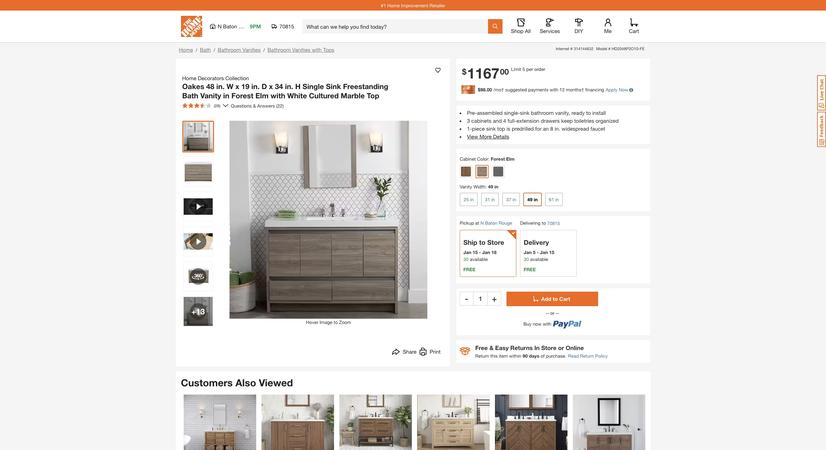 Task type: locate. For each thing, give the bounding box(es) containing it.
bath right home 'link'
[[200, 47, 211, 53]]

37 in button
[[503, 193, 521, 206]]

answers
[[257, 103, 275, 108]]

n right the at
[[481, 220, 484, 226]]

to left 70815 link on the right
[[542, 220, 546, 226]]

0 horizontal spatial vanities
[[243, 47, 261, 53]]

view more details link
[[467, 133, 510, 140]]

0 horizontal spatial bath
[[182, 91, 199, 100]]

1 vertical spatial home
[[179, 47, 193, 53]]

shop all button
[[511, 18, 532, 34]]

2 15 from the left
[[550, 249, 555, 255]]

to inside delivering to 70815
[[542, 220, 546, 226]]

# right model at the right
[[609, 46, 611, 51]]

bathroom vanities link
[[218, 47, 261, 53]]

or inside free & easy returns in store or online return this item within 90 days of purchase. read return policy
[[559, 344, 565, 351]]

free down delivery jan 5 - jan 15 30 available
[[524, 267, 536, 272]]

1 vertical spatial sink
[[487, 125, 496, 132]]

vanity up 25
[[460, 184, 473, 189]]

+ 13
[[191, 307, 205, 316]]

0 horizontal spatial sink
[[487, 125, 496, 132]]

49 right width
[[489, 184, 494, 189]]

forest elm image
[[478, 167, 488, 177]]

tops
[[323, 47, 335, 53]]

viewed
[[259, 377, 293, 389]]

0 horizontal spatial 5
[[523, 66, 525, 72]]

1 bathroom from the left
[[218, 47, 241, 53]]

0 horizontal spatial or
[[550, 310, 556, 316]]

buy
[[524, 321, 532, 327]]

0 horizontal spatial 70815
[[280, 23, 294, 29]]

vanity,
[[556, 109, 571, 116]]

to right "ship"
[[480, 239, 486, 246]]

extension
[[517, 117, 540, 124]]

1 horizontal spatial 49
[[528, 197, 533, 202]]

diy button
[[569, 18, 590, 34]]

x right d
[[269, 82, 273, 91]]

4 jan from the left
[[540, 249, 548, 255]]

2 free from the left
[[524, 267, 536, 272]]

5 inside delivery jan 5 - jan 15 30 available
[[533, 249, 536, 255]]

1 15 from the left
[[473, 249, 478, 255]]

2 available from the left
[[531, 256, 549, 262]]

15 inside delivery jan 5 - jan 15 30 available
[[550, 249, 555, 255]]

1 horizontal spatial or
[[559, 344, 565, 351]]

:
[[489, 156, 490, 162], [486, 184, 487, 189]]

- left + button
[[466, 294, 469, 303]]

0 vertical spatial 70815
[[280, 23, 294, 29]]

0 vertical spatial bath
[[200, 47, 211, 53]]

home inside home decorators collection oakes 48 in. w x 19 in. d x 34 in. h single sink freestanding bath vanity in forest elm with white cultured marble top
[[182, 75, 197, 81]]

full-
[[508, 117, 517, 124]]

6244389668001 image
[[184, 227, 213, 256]]

1 horizontal spatial free
[[524, 267, 536, 272]]

& for easy
[[490, 344, 494, 351]]

0 horizontal spatial bathroom
[[218, 47, 241, 53]]

25
[[464, 197, 469, 202]]

me
[[605, 28, 612, 34]]

in right 61
[[556, 197, 559, 202]]

/ right bathroom vanities link
[[264, 47, 265, 53]]

0 horizontal spatial free
[[464, 267, 476, 272]]

# right the internet at the top of the page
[[571, 46, 573, 51]]

now
[[533, 321, 542, 327]]

to inside add to cart button
[[553, 296, 558, 302]]

49 in button
[[524, 193, 542, 206]]

1 horizontal spatial 70815
[[548, 220, 560, 226]]

1 free from the left
[[464, 267, 476, 272]]

in right 25
[[471, 197, 474, 202]]

1 vertical spatial 5
[[533, 249, 536, 255]]

0 horizontal spatial :
[[486, 184, 487, 189]]

(28) button
[[180, 100, 223, 111]]

bath inside home decorators collection oakes 48 in. w x 19 in. d x 34 in. h single sink freestanding bath vanity in forest elm with white cultured marble top
[[182, 91, 199, 100]]

1 horizontal spatial -
[[479, 249, 481, 255]]

1 vertical spatial n
[[481, 220, 484, 226]]

+
[[492, 294, 497, 303], [191, 307, 196, 316]]

0 vertical spatial elm
[[256, 91, 269, 100]]

/ right "bath" link
[[214, 47, 215, 53]]

in right 31
[[492, 197, 495, 202]]

+ for +
[[492, 294, 497, 303]]

bathroom vanities with tops link
[[268, 47, 335, 53]]

retailer
[[430, 2, 446, 8]]

/mo†
[[494, 87, 504, 92]]

pre-assembled single-sink bathroom vanity, ready to install 3 cabinets and 4 full-extension drawers keep toiletries organized 1-piece sink top is predrilled for an 8 in. widespread faucet view more details
[[467, 109, 619, 140]]

months†
[[566, 87, 585, 92]]

rouge down 37
[[499, 220, 513, 226]]

2 horizontal spatial /
[[264, 47, 265, 53]]

49 right 37 in
[[528, 197, 533, 202]]

0 horizontal spatial x
[[236, 82, 240, 91]]

1 horizontal spatial available
[[531, 256, 549, 262]]

rouge up bathroom vanities link
[[239, 23, 254, 29]]

1 vertical spatial :
[[486, 184, 487, 189]]

to inside hover image to zoom "button"
[[334, 319, 338, 325]]

1 vertical spatial or
[[559, 344, 565, 351]]

sink up view more details "link"
[[487, 125, 496, 132]]

None field
[[474, 292, 488, 306]]

1 vertical spatial cart
[[560, 296, 571, 302]]

read return policy link
[[568, 352, 608, 359]]

2 30 from the left
[[524, 256, 529, 262]]

0 horizontal spatial baton
[[223, 23, 237, 29]]

1 vertical spatial baton
[[485, 220, 498, 226]]

oakes
[[182, 82, 204, 91]]

diy
[[575, 28, 584, 34]]

1 horizontal spatial 15
[[550, 249, 555, 255]]

shop all
[[511, 28, 531, 34]]

1 vertical spatial 49
[[528, 197, 533, 202]]

19
[[242, 82, 250, 91]]

with left tops
[[312, 47, 322, 53]]

0 vertical spatial cart
[[630, 28, 640, 34]]

phantom image
[[494, 167, 504, 177]]

sink up extension
[[520, 109, 530, 116]]

31 in
[[485, 197, 495, 202]]

1 horizontal spatial elm
[[507, 156, 515, 162]]

0 vertical spatial n
[[218, 23, 222, 29]]

/
[[196, 47, 197, 53], [214, 47, 215, 53], [264, 47, 265, 53]]

1 horizontal spatial :
[[489, 156, 490, 162]]

available down "ship"
[[470, 256, 488, 262]]

1 vertical spatial vanity
[[460, 184, 473, 189]]

0 horizontal spatial vanity
[[201, 91, 221, 100]]

2 vertical spatial home
[[182, 75, 197, 81]]

: for cabinet color
[[489, 156, 490, 162]]

rouge
[[239, 23, 254, 29], [499, 220, 513, 226]]

questions
[[231, 103, 252, 108]]

buy now with
[[524, 321, 552, 327]]

or up buy now with button
[[550, 310, 556, 316]]

1 horizontal spatial n
[[481, 220, 484, 226]]

/ left "bath" link
[[196, 47, 197, 53]]

jan
[[464, 249, 472, 255], [483, 249, 491, 255], [524, 249, 532, 255], [540, 249, 548, 255]]

3 / from the left
[[264, 47, 265, 53]]

to for 70815
[[542, 220, 546, 226]]

1 horizontal spatial #
[[609, 46, 611, 51]]

1 vertical spatial forest
[[491, 156, 505, 162]]

home decorators collection bathroom vanities with tops hd2048p2o10 fe e1.1 image
[[184, 157, 213, 186]]

available down delivery
[[531, 256, 549, 262]]

5 down delivery
[[533, 249, 536, 255]]

baton
[[223, 23, 237, 29], [485, 220, 498, 226]]

0 vertical spatial :
[[489, 156, 490, 162]]

with down 34
[[271, 91, 285, 100]]

1 vertical spatial store
[[542, 344, 557, 351]]

in for 31 in
[[492, 197, 495, 202]]

store up of
[[542, 344, 557, 351]]

1 horizontal spatial vanity
[[460, 184, 473, 189]]

single-
[[505, 109, 520, 116]]

1 horizontal spatial /
[[214, 47, 215, 53]]

with inside home decorators collection oakes 48 in. w x 19 in. d x 34 in. h single sink freestanding bath vanity in forest elm with white cultured marble top
[[271, 91, 285, 100]]

&
[[253, 103, 256, 108], [490, 344, 494, 351]]

in for 25 in
[[471, 197, 474, 202]]

in up 31 in at the right top of the page
[[495, 184, 499, 189]]

6244341401001 image
[[184, 192, 213, 221]]

1 horizontal spatial baton
[[485, 220, 498, 226]]

30 down delivery
[[524, 256, 529, 262]]

& left answers
[[253, 103, 256, 108]]

1 30 from the left
[[464, 256, 469, 262]]

1 horizontal spatial 5
[[533, 249, 536, 255]]

return
[[476, 353, 490, 359], [581, 353, 595, 359]]

return down free at the bottom of page
[[476, 353, 490, 359]]

0 horizontal spatial available
[[470, 256, 488, 262]]

0 vertical spatial store
[[488, 239, 505, 246]]

1 vertical spatial +
[[191, 307, 196, 316]]

- button
[[460, 292, 474, 306]]

apply
[[606, 87, 618, 92]]

the home depot logo image
[[181, 16, 202, 37]]

print
[[430, 349, 441, 355]]

0 vertical spatial &
[[253, 103, 256, 108]]

store
[[488, 239, 505, 246], [542, 344, 557, 351]]

forest up phantom icon
[[491, 156, 505, 162]]

+ inside button
[[492, 294, 497, 303]]

bathroom down 70815 button
[[268, 47, 291, 53]]

1 jan from the left
[[464, 249, 472, 255]]

3
[[467, 117, 470, 124]]

- down delivery
[[537, 249, 539, 255]]

cart up hd2048p2o10-
[[630, 28, 640, 34]]

1 vertical spatial rouge
[[499, 220, 513, 226]]

& for answers
[[253, 103, 256, 108]]

bath
[[200, 47, 211, 53], [182, 91, 199, 100]]

baton up bathroom vanities link
[[223, 23, 237, 29]]

61 in button
[[545, 193, 563, 206]]

0 horizontal spatial store
[[488, 239, 505, 246]]

vanities down '9pm'
[[243, 47, 261, 53]]

top
[[498, 125, 505, 132]]

in down w
[[223, 91, 230, 100]]

in for 49 in
[[534, 197, 538, 202]]

90
[[523, 353, 528, 359]]

1 horizontal spatial forest
[[491, 156, 505, 162]]

with right now
[[543, 321, 552, 327]]

huckleberry 48 in. w x 19 in. d x 34 in. h double sink bath vanity in spiced walnut with white engineered stone top image
[[495, 395, 568, 450]]

apply now
[[606, 87, 629, 92]]

1 horizontal spatial return
[[581, 353, 595, 359]]

30 down "ship"
[[464, 256, 469, 262]]

to left zoom
[[334, 319, 338, 325]]

in right 37
[[513, 197, 517, 202]]

1 vertical spatial bath
[[182, 91, 199, 100]]

1 vertical spatial elm
[[507, 156, 515, 162]]

to right add
[[553, 296, 558, 302]]

: for vanity width
[[486, 184, 487, 189]]

70815 up the bathroom vanities with tops link
[[280, 23, 294, 29]]

0 horizontal spatial cart
[[560, 296, 571, 302]]

financing
[[586, 87, 605, 92]]

48
[[206, 82, 215, 91]]

home
[[388, 2, 400, 8], [179, 47, 193, 53], [182, 75, 197, 81]]

within
[[510, 353, 522, 359]]

store inside the ship to store jan 15 - jan 18 30 available
[[488, 239, 505, 246]]

home left "bath" link
[[179, 47, 193, 53]]

0 horizontal spatial &
[[253, 103, 256, 108]]

1 horizontal spatial bathroom
[[268, 47, 291, 53]]

: right cabinet
[[489, 156, 490, 162]]

home up "oakes"
[[182, 75, 197, 81]]

n right "the home depot logo"
[[218, 23, 222, 29]]

to up the toiletries on the right of the page
[[587, 109, 591, 116]]

store up 18
[[488, 239, 505, 246]]

5
[[523, 66, 525, 72], [533, 249, 536, 255]]

in left 61
[[534, 197, 538, 202]]

: up 31
[[486, 184, 487, 189]]

1 horizontal spatial +
[[492, 294, 497, 303]]

or up the purchase.
[[559, 344, 565, 351]]

elm down d
[[256, 91, 269, 100]]

5 left 'per'
[[523, 66, 525, 72]]

feedback link image
[[818, 112, 827, 147]]

bathroom
[[218, 47, 241, 53], [268, 47, 291, 53]]

corley 42 in. w x 19 in. d x 34 in. h single sink bath vanity in spiced walnut with white engineered stone top image
[[339, 395, 412, 450]]

share
[[403, 349, 417, 355]]

3.5 stars image
[[182, 103, 211, 108]]

2 horizontal spatial -
[[537, 249, 539, 255]]

customers
[[181, 377, 233, 389]]

0 horizontal spatial forest
[[232, 91, 254, 100]]

0 vertical spatial baton
[[223, 23, 237, 29]]

0 vertical spatial rouge
[[239, 23, 254, 29]]

0 vertical spatial or
[[550, 310, 556, 316]]

70815 link
[[548, 220, 560, 227]]

forest down 19
[[232, 91, 254, 100]]

1 vertical spatial 70815
[[548, 220, 560, 226]]

0 horizontal spatial #
[[571, 46, 573, 51]]

0 vertical spatial sink
[[520, 109, 530, 116]]

0 vertical spatial +
[[492, 294, 497, 303]]

1 horizontal spatial cart
[[630, 28, 640, 34]]

15 down "ship"
[[473, 249, 478, 255]]

image
[[320, 319, 333, 325]]

vanity down 48
[[201, 91, 221, 100]]

2 return from the left
[[581, 353, 595, 359]]

vanities left tops
[[292, 47, 311, 53]]

elm down details on the right top
[[507, 156, 515, 162]]

1 horizontal spatial store
[[542, 344, 557, 351]]

x right w
[[236, 82, 240, 91]]

8
[[551, 125, 554, 132]]

0 horizontal spatial 49
[[489, 184, 494, 189]]

home link
[[179, 47, 193, 53]]

free down the ship to store jan 15 - jan 18 30 available
[[464, 267, 476, 272]]

bath link
[[200, 47, 211, 53]]

& up the this
[[490, 344, 494, 351]]

1 horizontal spatial sink
[[520, 109, 530, 116]]

1 horizontal spatial &
[[490, 344, 494, 351]]

cart right add
[[560, 296, 571, 302]]

in. inside pre-assembled single-sink bathroom vanity, ready to install 3 cabinets and 4 full-extension drawers keep toiletries organized 1-piece sink top is predrilled for an 8 in. widespread faucet view more details
[[555, 125, 561, 132]]

1 available from the left
[[470, 256, 488, 262]]

0 horizontal spatial elm
[[256, 91, 269, 100]]

4
[[504, 117, 507, 124]]

0 vertical spatial forest
[[232, 91, 254, 100]]

home right "#1"
[[388, 2, 400, 8]]

elm inside home decorators collection oakes 48 in. w x 19 in. d x 34 in. h single sink freestanding bath vanity in forest elm with white cultured marble top
[[256, 91, 269, 100]]

15
[[473, 249, 478, 255], [550, 249, 555, 255]]

15 down 70815 link on the right
[[550, 249, 555, 255]]

1 horizontal spatial x
[[269, 82, 273, 91]]

baton right the at
[[485, 220, 498, 226]]

pickup at n baton rouge
[[460, 220, 513, 226]]

0 vertical spatial vanity
[[201, 91, 221, 100]]

0 horizontal spatial 30
[[464, 256, 469, 262]]

bath down "oakes"
[[182, 91, 199, 100]]

$ 1167 00 limit 5 per order
[[462, 64, 546, 82]]

1 horizontal spatial 30
[[524, 256, 529, 262]]

0 vertical spatial 5
[[523, 66, 525, 72]]

0 horizontal spatial 15
[[473, 249, 478, 255]]

1 vertical spatial &
[[490, 344, 494, 351]]

0 horizontal spatial -
[[466, 294, 469, 303]]

- left 18
[[479, 249, 481, 255]]

me button
[[598, 18, 619, 34]]

to inside the ship to store jan 15 - jan 18 30 available
[[480, 239, 486, 246]]

vanity inside home decorators collection oakes 48 in. w x 19 in. d x 34 in. h single sink freestanding bath vanity in forest elm with white cultured marble top
[[201, 91, 221, 100]]

0 horizontal spatial +
[[191, 307, 196, 316]]

70815 inside button
[[280, 23, 294, 29]]

70815 right delivering
[[548, 220, 560, 226]]

or
[[550, 310, 556, 316], [559, 344, 565, 351]]

available
[[470, 256, 488, 262], [531, 256, 549, 262]]

toiletries
[[575, 117, 595, 124]]

return right read
[[581, 353, 595, 359]]

12
[[560, 87, 565, 92]]

1 horizontal spatial vanities
[[292, 47, 311, 53]]

& inside free & easy returns in store or online return this item within 90 days of purchase. read return policy
[[490, 344, 494, 351]]

in. right 8
[[555, 125, 561, 132]]

hover image to zoom
[[306, 319, 351, 325]]

sink
[[520, 109, 530, 116], [487, 125, 496, 132]]

+ for + 13
[[191, 307, 196, 316]]

0 horizontal spatial return
[[476, 353, 490, 359]]

home decorators collection bathroom vanities with tops hd2048p2o10 fe 64.0 image
[[184, 122, 213, 151]]

bathroom right "bath" link
[[218, 47, 241, 53]]

314144632_s01 image
[[184, 262, 213, 291]]

0 horizontal spatial /
[[196, 47, 197, 53]]



Task type: describe. For each thing, give the bounding box(es) containing it.
icon image
[[460, 347, 471, 356]]

ready
[[572, 109, 585, 116]]

1 # from the left
[[571, 46, 573, 51]]

buy now with button
[[507, 316, 599, 329]]

13
[[196, 307, 205, 316]]

in. left w
[[217, 82, 225, 91]]

item
[[499, 353, 508, 359]]

also
[[236, 377, 256, 389]]

1 return from the left
[[476, 353, 490, 359]]

services button
[[540, 18, 561, 34]]

$98.00
[[478, 87, 492, 92]]

49 in
[[528, 197, 538, 202]]

services
[[540, 28, 560, 34]]

cultured
[[309, 91, 339, 100]]

+ button
[[488, 292, 502, 306]]

- inside the ship to store jan 15 - jan 18 30 available
[[479, 249, 481, 255]]

vanity width : 49 in
[[460, 184, 499, 189]]

color
[[478, 156, 489, 162]]

add to cart button
[[507, 292, 599, 306]]

in for 61 in
[[556, 197, 559, 202]]

limit
[[512, 66, 522, 72]]

30 inside delivery jan 5 - jan 15 30 available
[[524, 256, 529, 262]]

is
[[507, 125, 511, 132]]

1 / from the left
[[196, 47, 197, 53]]

single
[[303, 82, 324, 91]]

in. left the h
[[285, 82, 293, 91]]

31
[[485, 197, 491, 202]]

49 inside button
[[528, 197, 533, 202]]

37 in
[[507, 197, 517, 202]]

print button
[[419, 348, 441, 357]]

d
[[262, 82, 267, 91]]

in
[[535, 344, 540, 351]]

read
[[568, 353, 579, 359]]

0 vertical spatial 49
[[489, 184, 494, 189]]

organized
[[596, 117, 619, 124]]

What can we help you find today? search field
[[307, 19, 488, 33]]

0 vertical spatial home
[[388, 2, 400, 8]]

5 inside "$ 1167 00 limit 5 per order"
[[523, 66, 525, 72]]

model
[[597, 46, 608, 51]]

0 horizontal spatial rouge
[[239, 23, 254, 29]]

internet
[[556, 46, 570, 51]]

- inside button
[[466, 294, 469, 303]]

with left 12 at top
[[550, 87, 559, 92]]

oakman 48 in. w x 22 in. d x 34.3 in. h single sink bath vanity in mango wood with white marble top and white basin image
[[184, 395, 256, 450]]

home for tops
[[179, 47, 193, 53]]

and
[[493, 117, 502, 124]]

cart inside 'link'
[[630, 28, 640, 34]]

30 inside the ship to store jan 15 - jan 18 30 available
[[464, 256, 469, 262]]

- inside delivery jan 5 - jan 15 30 available
[[537, 249, 539, 255]]

1 horizontal spatial rouge
[[499, 220, 513, 226]]

ship to store jan 15 - jan 18 30 available
[[464, 239, 505, 262]]

70815 inside delivering to 70815
[[548, 220, 560, 226]]

to for store
[[480, 239, 486, 246]]

hanna 48 in. w x 19 in. d x 34 in. h single sink bath vanity in weathered tan with white engineered stone top image
[[417, 395, 490, 450]]

delivery jan 5 - jan 15 30 available
[[524, 239, 555, 262]]

(28)
[[214, 103, 221, 108]]

#1 home improvement retailer
[[381, 2, 446, 8]]

of
[[541, 353, 545, 359]]

caramel mist image
[[461, 167, 471, 177]]

store inside free & easy returns in store or online return this item within 90 days of purchase. read return policy
[[542, 344, 557, 351]]

shop
[[511, 28, 524, 34]]

bathroom
[[531, 109, 554, 116]]

$
[[462, 67, 467, 76]]

314144632
[[574, 46, 594, 51]]

$98.00 /mo† suggested payments with 12 months† financing
[[478, 87, 605, 92]]

pickup
[[460, 220, 474, 226]]

2 # from the left
[[609, 46, 611, 51]]

home decorators collection link
[[182, 74, 252, 82]]

free for to
[[464, 267, 476, 272]]

61 in
[[549, 197, 559, 202]]

3 jan from the left
[[524, 249, 532, 255]]

apply now image
[[462, 85, 478, 94]]

to inside pre-assembled single-sink bathroom vanity, ready to install 3 cabinets and 4 full-extension drawers keep toiletries organized 1-piece sink top is predrilled for an 8 in. widespread faucet view more details
[[587, 109, 591, 116]]

2 vanities from the left
[[292, 47, 311, 53]]

apply now link
[[606, 87, 629, 92]]

2 / from the left
[[214, 47, 215, 53]]

(28) link
[[180, 100, 228, 111]]

home / bath / bathroom vanities / bathroom vanities with tops
[[179, 47, 335, 53]]

fe
[[640, 46, 645, 51]]

order
[[535, 66, 546, 72]]

w
[[227, 82, 234, 91]]

payments
[[529, 87, 549, 92]]

home decorators collection bathroom vanities with tops hd2048p2o10 fe 64 hotspot.0 image
[[184, 297, 213, 326]]

0 horizontal spatial n
[[218, 23, 222, 29]]

1-
[[467, 125, 472, 132]]

delivering
[[521, 220, 541, 226]]

available inside delivery jan 5 - jan 15 30 available
[[531, 256, 549, 262]]

1 x from the left
[[236, 82, 240, 91]]

with inside button
[[543, 321, 552, 327]]

2 bathroom from the left
[[268, 47, 291, 53]]

suggested
[[506, 87, 527, 92]]

sink
[[326, 82, 341, 91]]

9pm
[[250, 23, 261, 29]]

for
[[536, 125, 542, 132]]

in for 37 in
[[513, 197, 517, 202]]

at
[[476, 220, 480, 226]]

in. left d
[[252, 82, 260, 91]]

live chat image
[[818, 75, 827, 111]]

days
[[530, 353, 540, 359]]

purchase.
[[546, 353, 567, 359]]

forest inside home decorators collection oakes 48 in. w x 19 in. d x 34 in. h single sink freestanding bath vanity in forest elm with white cultured marble top
[[232, 91, 254, 100]]

questions & answers (22)
[[231, 103, 284, 108]]

view
[[467, 133, 479, 140]]

2 jan from the left
[[483, 249, 491, 255]]

1167
[[468, 64, 500, 82]]

cart inside button
[[560, 296, 571, 302]]

easy
[[496, 344, 509, 351]]

70815 button
[[272, 23, 295, 30]]

25 in
[[464, 197, 474, 202]]

h
[[295, 82, 301, 91]]

bilston 48 in. w x 19 in. d x 34 in. h single sink bath vanity in spiced walnut with white engineered stone top image
[[262, 395, 334, 450]]

61
[[549, 197, 555, 202]]

share button
[[393, 348, 417, 357]]

34
[[275, 82, 283, 91]]

home decorators collection oakes 48 in. w x 19 in. d x 34 in. h single sink freestanding bath vanity in forest elm with white cultured marble top
[[182, 75, 389, 100]]

n baton rouge
[[218, 23, 254, 29]]

radien 48 in. w x 19 in. d x 34 in. h double sink freestanding bath vanity in halifax oak with white cultured marble top image
[[573, 395, 646, 450]]

1 vanities from the left
[[243, 47, 261, 53]]

hd2048p2o10-
[[612, 46, 640, 51]]

width
[[474, 184, 486, 189]]

in inside home decorators collection oakes 48 in. w x 19 in. d x 34 in. h single sink freestanding bath vanity in forest elm with white cultured marble top
[[223, 91, 230, 100]]

free
[[476, 344, 488, 351]]

marble
[[341, 91, 365, 100]]

an
[[544, 125, 549, 132]]

1 horizontal spatial bath
[[200, 47, 211, 53]]

25 in button
[[460, 193, 478, 206]]

15 inside the ship to store jan 15 - jan 18 30 available
[[473, 249, 478, 255]]

to for cart
[[553, 296, 558, 302]]

customers also viewed
[[181, 377, 293, 389]]

home for d
[[182, 75, 197, 81]]

add to cart
[[542, 296, 571, 302]]

ship
[[464, 239, 478, 246]]

this
[[491, 353, 498, 359]]

improvement
[[401, 2, 429, 8]]

widespread
[[562, 125, 590, 132]]

2 x from the left
[[269, 82, 273, 91]]

predrilled
[[512, 125, 534, 132]]

free for jan
[[524, 267, 536, 272]]

31 in button
[[481, 193, 499, 206]]

now
[[619, 87, 629, 92]]

available inside the ship to store jan 15 - jan 18 30 available
[[470, 256, 488, 262]]



Task type: vqa. For each thing, say whether or not it's contained in the screenshot.
Facial Tissues link
no



